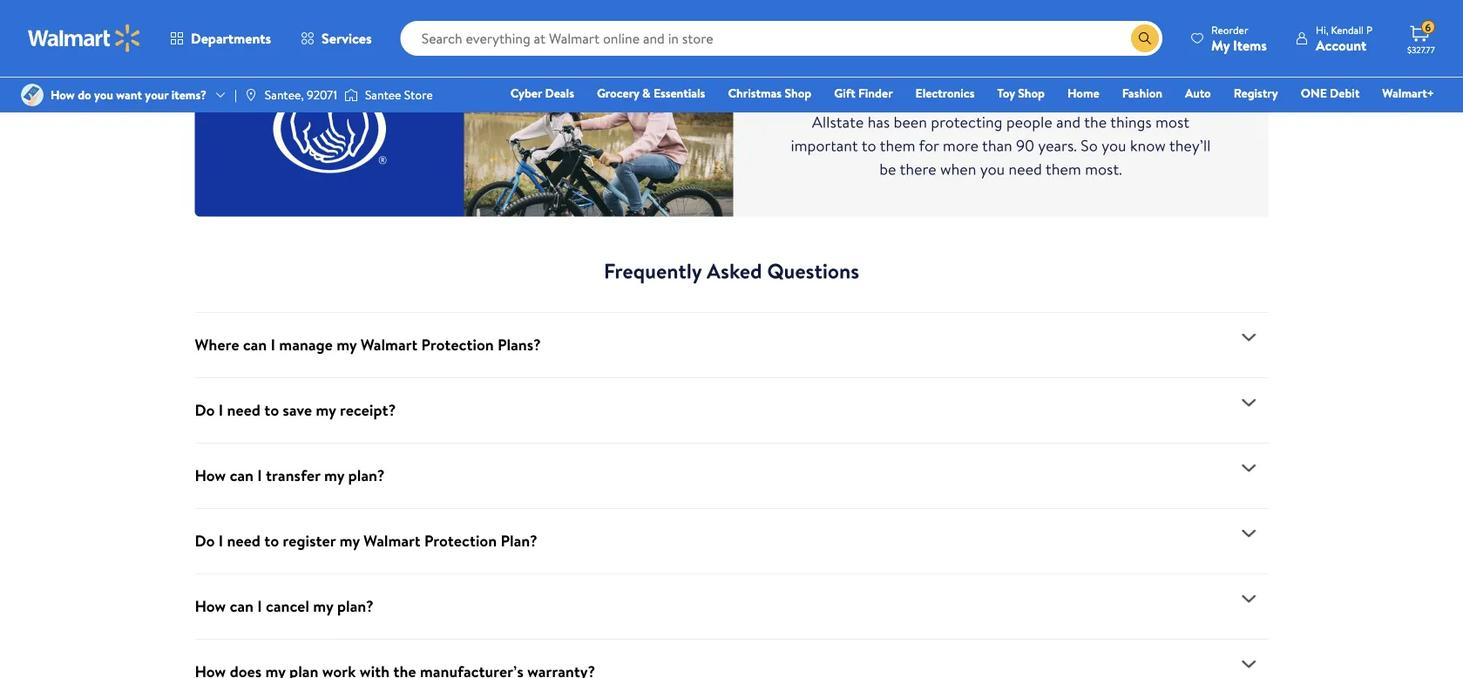 Task type: vqa. For each thing, say whether or not it's contained in the screenshot.
Departments popup button on the top of page
yes



Task type: describe. For each thing, give the bounding box(es) containing it.
electronics
[[916, 85, 975, 102]]

kendall
[[1331, 22, 1364, 37]]

departments
[[191, 29, 271, 48]]

cyber
[[511, 85, 542, 102]]

&
[[642, 85, 651, 102]]

christmas
[[728, 85, 782, 102]]

gift finder
[[834, 85, 893, 102]]

walmart+
[[1383, 85, 1435, 102]]

essentials
[[654, 85, 705, 102]]

grocery & essentials link
[[589, 84, 713, 102]]

 image for santee store
[[344, 86, 358, 104]]

want
[[116, 86, 142, 103]]

how do you want your items?
[[51, 86, 207, 103]]

92071
[[307, 86, 337, 103]]

grocery & essentials
[[597, 85, 705, 102]]

shop for christmas shop
[[785, 85, 812, 102]]

one debit
[[1301, 85, 1360, 102]]

home
[[1068, 85, 1100, 102]]

christmas shop
[[728, 85, 812, 102]]

departments button
[[155, 17, 286, 59]]

one debit link
[[1293, 84, 1368, 102]]

Search search field
[[401, 21, 1163, 56]]

how
[[51, 86, 75, 103]]

$327.77
[[1408, 44, 1435, 55]]

home link
[[1060, 84, 1107, 102]]

gift
[[834, 85, 856, 102]]

do
[[78, 86, 91, 103]]

one
[[1301, 85, 1327, 102]]

reorder my items
[[1212, 22, 1267, 54]]

santee store
[[365, 86, 433, 103]]

hi, kendall p account
[[1316, 22, 1373, 54]]

services
[[322, 29, 372, 48]]

electronics link
[[908, 84, 983, 102]]

cyber deals
[[511, 85, 574, 102]]



Task type: locate. For each thing, give the bounding box(es) containing it.
1 horizontal spatial shop
[[1018, 85, 1045, 102]]

shop for toy shop
[[1018, 85, 1045, 102]]

my
[[1212, 35, 1230, 54]]

grocery
[[597, 85, 639, 102]]

search icon image
[[1138, 31, 1152, 45]]

walmart image
[[28, 24, 141, 52]]

registry
[[1234, 85, 1278, 102]]

|
[[234, 86, 237, 103]]

finder
[[858, 85, 893, 102]]

auto
[[1185, 85, 1211, 102]]

auto link
[[1178, 84, 1219, 102]]

 image
[[21, 84, 44, 106], [344, 86, 358, 104]]

fashion
[[1122, 85, 1163, 102]]

store
[[404, 86, 433, 103]]

 image left how
[[21, 84, 44, 106]]

reorder
[[1212, 22, 1249, 37]]

your
[[145, 86, 169, 103]]

registry link
[[1226, 84, 1286, 102]]

toy shop link
[[990, 84, 1053, 102]]

items
[[1233, 35, 1267, 54]]

2 shop from the left
[[1018, 85, 1045, 102]]

 image right 92071
[[344, 86, 358, 104]]

 image for how do you want your items?
[[21, 84, 44, 106]]

cyber deals link
[[503, 84, 582, 102]]

 image
[[244, 88, 258, 102]]

hi,
[[1316, 22, 1329, 37]]

0 horizontal spatial shop
[[785, 85, 812, 102]]

6
[[1425, 20, 1431, 35]]

santee,
[[265, 86, 304, 103]]

toy
[[997, 85, 1015, 102]]

services button
[[286, 17, 387, 59]]

walmart+ link
[[1375, 84, 1442, 102]]

items?
[[171, 86, 207, 103]]

Walmart Site-Wide search field
[[401, 21, 1163, 56]]

account
[[1316, 35, 1367, 54]]

toy shop
[[997, 85, 1045, 102]]

santee
[[365, 86, 401, 103]]

you
[[94, 86, 113, 103]]

fashion link
[[1114, 84, 1171, 102]]

deals
[[545, 85, 574, 102]]

shop right toy
[[1018, 85, 1045, 102]]

1 shop from the left
[[785, 85, 812, 102]]

0 horizontal spatial  image
[[21, 84, 44, 106]]

gift finder link
[[826, 84, 901, 102]]

christmas shop link
[[720, 84, 819, 102]]

shop
[[785, 85, 812, 102], [1018, 85, 1045, 102]]

santee, 92071
[[265, 86, 337, 103]]

1 horizontal spatial  image
[[344, 86, 358, 104]]

debit
[[1330, 85, 1360, 102]]

shop right "christmas"
[[785, 85, 812, 102]]

p
[[1366, 22, 1373, 37]]



